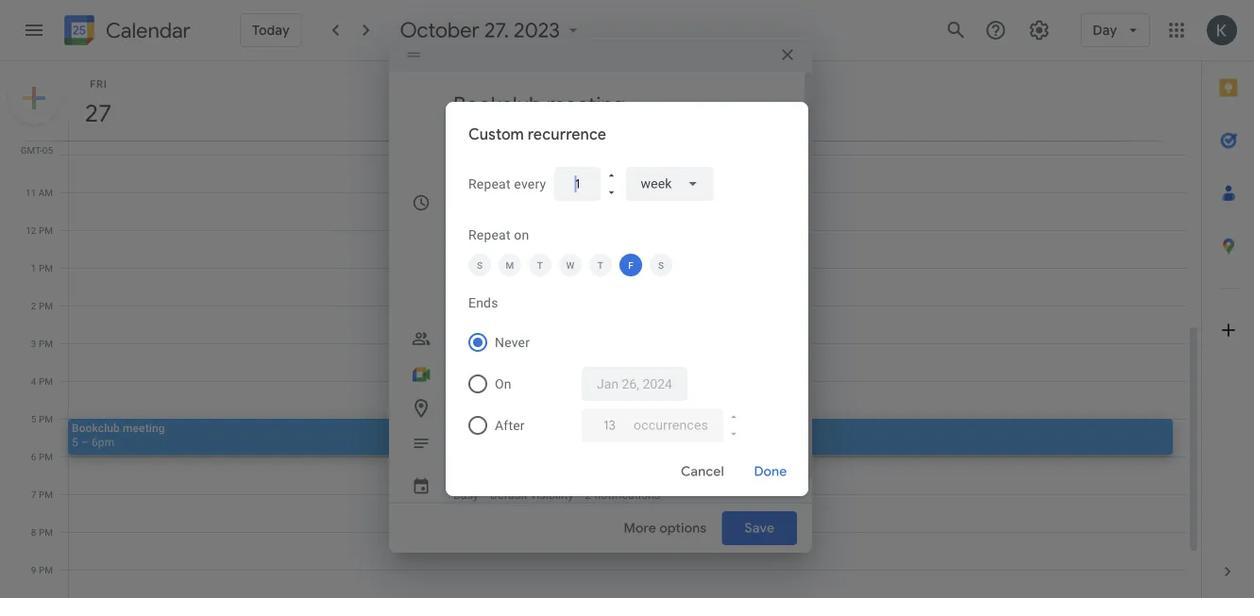 Task type: vqa. For each thing, say whether or not it's contained in the screenshot.
the 05
yes



Task type: locate. For each thing, give the bounding box(es) containing it.
pm right 3 in the left bottom of the page
[[39, 338, 53, 349]]

6 pm from the top
[[39, 414, 53, 425]]

1 vertical spatial am
[[38, 187, 53, 198]]

1 vertical spatial repeat
[[468, 227, 511, 243]]

t inside checkbox
[[598, 260, 604, 271]]

calendar heading
[[102, 17, 191, 44]]

s right the f 'option'
[[658, 260, 664, 271]]

0 vertical spatial am
[[38, 149, 53, 161]]

7
[[31, 489, 36, 501]]

1 horizontal spatial –
[[627, 195, 636, 211]]

pm
[[39, 225, 53, 236], [39, 263, 53, 274], [39, 300, 53, 312], [39, 338, 53, 349], [39, 376, 53, 387], [39, 414, 53, 425], [39, 451, 53, 463], [39, 489, 53, 501], [39, 527, 53, 538], [39, 565, 53, 576]]

cancel button
[[673, 450, 733, 495]]

pm right "9"
[[39, 565, 53, 576]]

day
[[497, 229, 518, 245]]

pm right 7
[[39, 489, 53, 501]]

2 s from the left
[[658, 260, 664, 271]]

3 pm
[[31, 338, 53, 349]]

None field
[[626, 167, 713, 201]]

0 horizontal spatial s
[[477, 260, 483, 271]]

repeat down event button
[[468, 176, 511, 192]]

gmt-05
[[21, 145, 53, 156]]

5 up 6 at the left of the page
[[31, 414, 36, 425]]

2 t from the left
[[598, 260, 604, 271]]

5 inside bookclub meeting 5 – 6pm
[[72, 436, 78, 449]]

1 am from the top
[[38, 149, 53, 161]]

t right wednesday checkbox
[[598, 260, 604, 271]]

october 27, 2023 button
[[393, 17, 590, 43]]

column header
[[68, 61, 1186, 141]]

0 vertical spatial –
[[627, 195, 636, 211]]

7 pm from the top
[[39, 451, 53, 463]]

pm right 8
[[39, 527, 53, 538]]

2 pm
[[31, 300, 53, 312]]

calendar
[[106, 17, 191, 44]]

t for t option
[[537, 260, 543, 271]]

11
[[26, 187, 36, 198]]

support image
[[984, 19, 1007, 42]]

1 pm
[[31, 263, 53, 274]]

1 s from the left
[[477, 260, 483, 271]]

0 horizontal spatial t
[[537, 260, 543, 271]]

Friday checkbox
[[620, 254, 642, 277]]

s
[[477, 260, 483, 271], [658, 260, 664, 271]]

1 vertical spatial –
[[81, 436, 89, 449]]

5 pm
[[31, 414, 53, 425]]

am right 11
[[38, 187, 53, 198]]

1 horizontal spatial s
[[658, 260, 664, 271]]

all
[[479, 229, 494, 245]]

0 vertical spatial 5
[[31, 414, 36, 425]]

after
[[495, 418, 525, 434]]

9 pm from the top
[[39, 527, 53, 538]]

t
[[537, 260, 543, 271], [598, 260, 604, 271]]

5 pm from the top
[[39, 376, 53, 387]]

find a time button
[[446, 288, 530, 322]]

calendar element
[[60, 11, 191, 53]]

cancel
[[681, 464, 724, 481]]

meeting
[[123, 422, 165, 435]]

t right 'm' option
[[537, 260, 543, 271]]

schedule
[[657, 145, 715, 162]]

tab list
[[1202, 61, 1254, 546], [404, 137, 790, 171]]

2 pm from the top
[[39, 263, 53, 274]]

pm right 4
[[39, 376, 53, 387]]

1 repeat from the top
[[468, 176, 511, 192]]

Weeks to repeat number field
[[569, 167, 586, 201]]

am right 10
[[38, 149, 53, 161]]

gmt-
[[21, 145, 42, 156]]

w
[[566, 260, 575, 271]]

pm right 6 at the left of the page
[[39, 451, 53, 463]]

4 pm
[[31, 376, 53, 387]]

on
[[495, 376, 512, 392]]

done button
[[741, 450, 801, 495]]

pm for 1 pm
[[39, 263, 53, 274]]

1 t from the left
[[537, 260, 543, 271]]

bookclub
[[72, 422, 120, 435]]

2
[[31, 300, 36, 312]]

repeat for repeat every
[[468, 176, 511, 192]]

custom
[[468, 125, 524, 145]]

s inside option
[[477, 260, 483, 271]]

0 horizontal spatial tab list
[[404, 137, 790, 171]]

option group
[[461, 322, 786, 447]]

05
[[42, 145, 53, 156]]

pm right 2
[[39, 300, 53, 312]]

am
[[38, 149, 53, 161], [38, 187, 53, 198]]

event button
[[453, 137, 504, 171]]

s down the "all"
[[477, 260, 483, 271]]

–
[[627, 195, 636, 211], [81, 436, 89, 449]]

5
[[31, 414, 36, 425], [72, 436, 78, 449]]

s inside "option"
[[658, 260, 664, 271]]

1 vertical spatial 5
[[72, 436, 78, 449]]

time
[[494, 297, 523, 314]]

every
[[514, 176, 546, 192]]

grid
[[0, 61, 1201, 599]]

s for "s" "option"
[[658, 260, 664, 271]]

option group inside the custom recurrence dialog
[[461, 322, 786, 447]]

Saturday checkbox
[[650, 254, 673, 277]]

Thursday checkbox
[[589, 254, 612, 277]]

5 down bookclub
[[72, 436, 78, 449]]

today
[[252, 22, 290, 39]]

pm for 2 pm
[[39, 300, 53, 312]]

pm for 3 pm
[[39, 338, 53, 349]]

10 pm from the top
[[39, 565, 53, 576]]

Tuesday checkbox
[[529, 254, 552, 277]]

– down bookclub
[[81, 436, 89, 449]]

Occurrence count number field
[[597, 409, 622, 443]]

pm right 12
[[39, 225, 53, 236]]

0 vertical spatial repeat
[[468, 176, 511, 192]]

pm for 9 pm
[[39, 565, 53, 576]]

9 pm
[[31, 565, 53, 576]]

4 pm from the top
[[39, 338, 53, 349]]

2 repeat from the top
[[468, 227, 511, 243]]

Sunday checkbox
[[468, 254, 491, 277]]

0 horizontal spatial –
[[81, 436, 89, 449]]

27,
[[485, 17, 509, 43]]

8 pm
[[31, 527, 53, 538]]

repeat
[[468, 176, 511, 192], [468, 227, 511, 243]]

october 27, 2023
[[400, 17, 560, 43]]

pm down the 4 pm
[[39, 414, 53, 425]]

repeat up 'sunday' option
[[468, 227, 511, 243]]

3 pm from the top
[[39, 300, 53, 312]]

october
[[400, 17, 480, 43]]

t inside option
[[537, 260, 543, 271]]

8 pm from the top
[[39, 489, 53, 501]]

option group containing never
[[461, 322, 786, 447]]

to element
[[627, 195, 636, 211]]

t for thursday checkbox
[[598, 260, 604, 271]]

1 horizontal spatial tab list
[[1202, 61, 1254, 546]]

1 horizontal spatial t
[[598, 260, 604, 271]]

find
[[453, 297, 480, 314]]

Add title text field
[[453, 91, 790, 119]]

pm right 1
[[39, 263, 53, 274]]

1 horizontal spatial 5
[[72, 436, 78, 449]]

1 pm from the top
[[39, 225, 53, 236]]

2 am from the top
[[38, 187, 53, 198]]

7 pm
[[31, 489, 53, 501]]

– down appointment schedule
[[627, 195, 636, 211]]



Task type: describe. For each thing, give the bounding box(es) containing it.
none field inside the custom recurrence dialog
[[626, 167, 713, 201]]

repeat on
[[468, 227, 529, 243]]

s for 'sunday' option
[[477, 260, 483, 271]]

column header inside 'grid'
[[68, 61, 1186, 141]]

9
[[31, 565, 36, 576]]

Date on which the recurrence ends text field
[[597, 367, 673, 401]]

custom recurrence dialog
[[446, 102, 809, 497]]

3
[[31, 338, 36, 349]]

4
[[31, 376, 36, 387]]

custom recurrence
[[468, 125, 607, 145]]

tab list containing event
[[404, 137, 790, 171]]

event
[[461, 145, 497, 162]]

pm for 7 pm
[[39, 489, 53, 501]]

am for 11 am
[[38, 187, 53, 198]]

10 am
[[26, 149, 53, 161]]

repeat every
[[468, 176, 546, 192]]

appointment
[[570, 145, 654, 162]]

12 pm
[[26, 225, 53, 236]]

pm for 8 pm
[[39, 527, 53, 538]]

grid containing bookclub meeting
[[0, 61, 1201, 599]]

done
[[754, 464, 787, 481]]

recurrence
[[528, 125, 607, 145]]

a
[[483, 297, 491, 314]]

6
[[31, 451, 36, 463]]

f
[[628, 260, 634, 271]]

appointment schedule
[[570, 145, 715, 162]]

all day
[[479, 229, 518, 245]]

pm for 5 pm
[[39, 414, 53, 425]]

11 am
[[26, 187, 53, 198]]

8
[[31, 527, 36, 538]]

never
[[495, 335, 530, 350]]

today button
[[240, 13, 302, 47]]

am for 10 am
[[38, 149, 53, 161]]

Monday checkbox
[[499, 254, 521, 277]]

bookclub meeting 5 – 6pm
[[72, 422, 165, 449]]

12
[[26, 225, 36, 236]]

on
[[514, 227, 529, 243]]

pm for 4 pm
[[39, 376, 53, 387]]

– inside bookclub meeting 5 – 6pm
[[81, 436, 89, 449]]

6pm
[[92, 436, 115, 449]]

ends
[[468, 295, 498, 311]]

0 horizontal spatial 5
[[31, 414, 36, 425]]

pm for 12 pm
[[39, 225, 53, 236]]

find a time
[[453, 297, 523, 314]]

1
[[31, 263, 36, 274]]

2023
[[514, 17, 560, 43]]

m
[[506, 260, 514, 271]]

task button
[[512, 137, 555, 171]]

10
[[26, 149, 36, 161]]

appointment schedule button
[[562, 137, 759, 171]]

Wednesday checkbox
[[559, 254, 582, 277]]

pm for 6 pm
[[39, 451, 53, 463]]

task
[[519, 145, 547, 162]]

repeat for repeat on
[[468, 227, 511, 243]]

6 pm
[[31, 451, 53, 463]]



